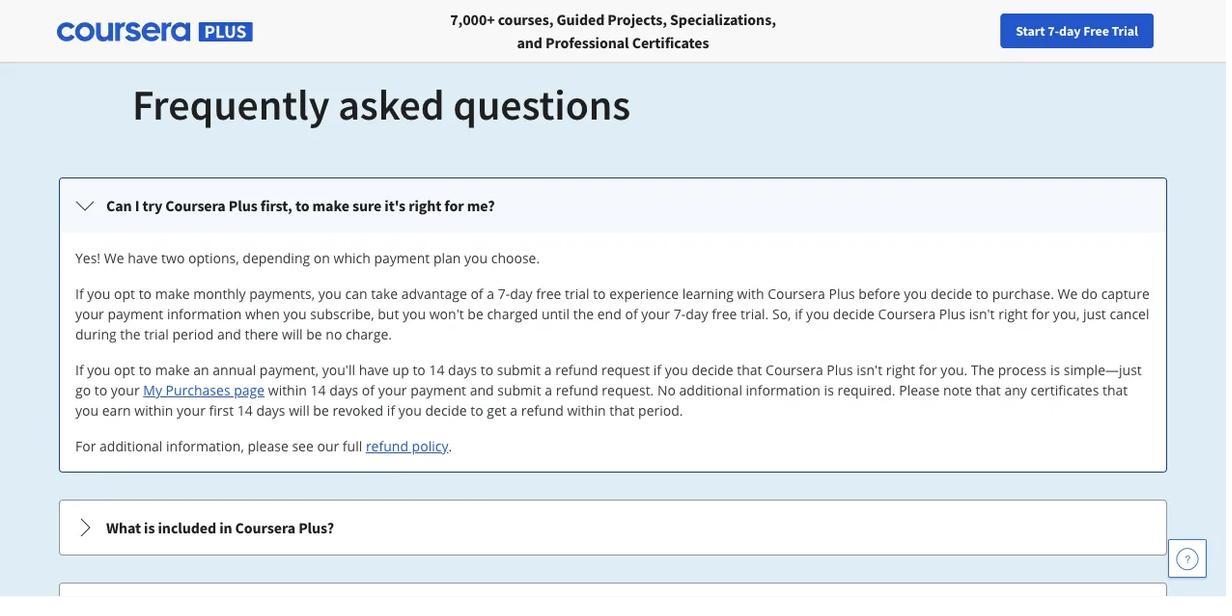 Task type: describe. For each thing, give the bounding box(es) containing it.
certificates
[[632, 33, 709, 52]]

2 vertical spatial days
[[256, 402, 285, 420]]

2 horizontal spatial within
[[567, 402, 606, 420]]

what is included in coursera plus? button
[[60, 501, 1166, 555]]

purchases
[[166, 381, 230, 400]]

.
[[448, 437, 452, 456]]

2 vertical spatial 14
[[237, 402, 253, 420]]

days inside if you opt to make an annual payment, you'll have up to 14 days to submit a refund request if you decide that coursera plus isn't right for you. the process is simple—just go to your
[[448, 361, 477, 379]]

it's
[[385, 196, 406, 215]]

full
[[343, 437, 362, 456]]

monthly
[[193, 285, 246, 303]]

plan
[[433, 249, 461, 267]]

1 horizontal spatial 7-
[[674, 305, 686, 323]]

my purchases page
[[143, 381, 265, 400]]

to right up
[[413, 361, 426, 379]]

that down the
[[976, 381, 1001, 400]]

for inside if you opt to make monthly payments, you can take advantage of a 7-day free trial to experience learning with coursera plus before you decide to purchase. we do capture your payment information when you subscribe, but you won't be charged until the end of your 7-day free trial. so, if you decide coursera plus isn't right for you, just cancel during the trial period and there will be no charge.
[[1032, 305, 1050, 323]]

frequently
[[132, 77, 330, 131]]

asked
[[338, 77, 445, 131]]

end
[[597, 305, 622, 323]]

professional
[[546, 33, 629, 52]]

a inside if you opt to make an annual payment, you'll have up to 14 days to submit a refund request if you decide that coursera plus isn't right for you. the process is simple—just go to your
[[544, 361, 552, 379]]

simple—just
[[1064, 361, 1142, 379]]

a inside if you opt to make monthly payments, you can take advantage of a 7-day free trial to experience learning with coursera plus before you decide to purchase. we do capture your payment information when you subscribe, but you won't be charged until the end of your 7-day free trial. so, if you decide coursera plus isn't right for you, just cancel during the trial period and there will be no charge.
[[487, 285, 494, 303]]

subscribe,
[[310, 305, 374, 323]]

1 vertical spatial trial
[[144, 325, 169, 344]]

policy
[[412, 437, 448, 456]]

won't
[[429, 305, 464, 323]]

but
[[378, 305, 399, 323]]

projects,
[[608, 10, 667, 29]]

0 vertical spatial we
[[104, 249, 124, 267]]

if for if you opt to make monthly payments, you can take advantage of a 7-day free trial to experience learning with coursera plus before you decide to purchase. we do capture your payment information when you subscribe, but you won't be charged until the end of your 7-day free trial. so, if you decide coursera plus isn't right for you, just cancel during the trial period and there will be no charge.
[[75, 285, 84, 303]]

decide inside the "within 14 days of your payment and submit a refund request. no additional information is required. please note that any certificates that you earn within your first 14 days will be revoked if you decide to get a refund within that period."
[[425, 402, 467, 420]]

start 7-day free trial button
[[1001, 14, 1154, 48]]

0 vertical spatial of
[[471, 285, 483, 303]]

my purchases page link
[[143, 381, 265, 400]]

purchase.
[[992, 285, 1054, 303]]

learning
[[682, 285, 734, 303]]

choose.
[[491, 249, 540, 267]]

courses,
[[498, 10, 554, 29]]

depending
[[243, 249, 310, 267]]

submit inside if you opt to make an annual payment, you'll have up to 14 days to submit a refund request if you decide that coursera plus isn't right for you. the process is simple—just go to your
[[497, 361, 541, 379]]

for inside if you opt to make an annual payment, you'll have up to 14 days to submit a refund request if you decide that coursera plus isn't right for you. the process is simple—just go to your
[[919, 361, 937, 379]]

can i try coursera plus first, to make sure it's right for me?
[[106, 196, 495, 215]]

start
[[1016, 22, 1045, 40]]

1 horizontal spatial trial
[[565, 285, 590, 303]]

decide inside if you opt to make an annual payment, you'll have up to 14 days to submit a refund request if you decide that coursera plus isn't right for you. the process is simple—just go to your
[[692, 361, 733, 379]]

our
[[317, 437, 339, 456]]

no
[[657, 381, 676, 400]]

you down yes!
[[87, 285, 110, 303]]

right inside if you opt to make an annual payment, you'll have up to 14 days to submit a refund request if you decide that coursera plus isn't right for you. the process is simple—just go to your
[[886, 361, 916, 379]]

sure
[[352, 196, 382, 215]]

with
[[737, 285, 764, 303]]

you right before
[[904, 285, 927, 303]]

charge.
[[346, 325, 392, 344]]

of inside the "within 14 days of your payment and submit a refund request. no additional information is required. please note that any certificates that you earn within your first 14 days will be revoked if you decide to get a refund within that period."
[[362, 381, 375, 400]]

take
[[371, 285, 398, 303]]

to left purchase.
[[976, 285, 989, 303]]

isn't inside if you opt to make an annual payment, you'll have up to 14 days to submit a refund request if you decide that coursera plus isn't right for you. the process is simple—just go to your
[[857, 361, 883, 379]]

revoked
[[333, 402, 384, 420]]

and inside the "within 14 days of your payment and submit a refund request. no additional information is required. please note that any certificates that you earn within your first 14 days will be revoked if you decide to get a refund within that period."
[[470, 381, 494, 400]]

you.
[[941, 361, 968, 379]]

1 vertical spatial be
[[306, 325, 322, 344]]

can i try coursera plus first, to make sure it's right for me? button
[[60, 179, 1166, 233]]

you up the go
[[87, 361, 110, 379]]

period
[[172, 325, 214, 344]]

see
[[292, 437, 314, 456]]

when
[[245, 305, 280, 323]]

your down up
[[378, 381, 407, 400]]

get
[[487, 402, 507, 420]]

you up refund policy link at bottom
[[399, 402, 422, 420]]

charged
[[487, 305, 538, 323]]

refund right get
[[521, 402, 564, 420]]

we inside if you opt to make monthly payments, you can take advantage of a 7-day free trial to experience learning with coursera plus before you decide to purchase. we do capture your payment information when you subscribe, but you won't be charged until the end of your 7-day free trial. so, if you decide coursera plus isn't right for you, just cancel during the trial period and there will be no charge.
[[1058, 285, 1078, 303]]

your inside if you opt to make an annual payment, you'll have up to 14 days to submit a refund request if you decide that coursera plus isn't right for you. the process is simple—just go to your
[[111, 381, 140, 400]]

7,000+ courses, guided projects, specializations, and professional certificates
[[450, 10, 776, 52]]

guided
[[557, 10, 605, 29]]

decide down before
[[833, 305, 875, 323]]

you,
[[1053, 305, 1080, 323]]

page
[[234, 381, 265, 400]]

0 vertical spatial payment
[[374, 249, 430, 267]]

what
[[106, 519, 141, 538]]

you up no
[[665, 361, 688, 379]]

is inside if you opt to make an annual payment, you'll have up to 14 days to submit a refund request if you decide that coursera plus isn't right for you. the process is simple—just go to your
[[1050, 361, 1060, 379]]

0 vertical spatial free
[[536, 285, 561, 303]]

additional inside the "within 14 days of your payment and submit a refund request. no additional information is required. please note that any certificates that you earn within your first 14 days will be revoked if you decide to get a refund within that period."
[[679, 381, 742, 400]]

will inside if you opt to make monthly payments, you can take advantage of a 7-day free trial to experience learning with coursera plus before you decide to purchase. we do capture your payment information when you subscribe, but you won't be charged until the end of your 7-day free trial. so, if you decide coursera plus isn't right for you, just cancel during the trial period and there will be no charge.
[[282, 325, 303, 344]]

you right but
[[403, 305, 426, 323]]

can
[[345, 285, 367, 303]]

you right plan
[[464, 249, 488, 267]]

so,
[[772, 305, 791, 323]]

annual
[[213, 361, 256, 379]]

what is included in coursera plus?
[[106, 519, 334, 538]]

experience
[[609, 285, 679, 303]]

up
[[393, 361, 409, 379]]

is inside dropdown button
[[144, 519, 155, 538]]

to up get
[[481, 361, 494, 379]]

required.
[[838, 381, 896, 400]]

1 vertical spatial days
[[329, 381, 358, 400]]

frequently asked questions
[[132, 77, 631, 131]]

start 7-day free trial
[[1016, 22, 1138, 40]]

decide left purchase.
[[931, 285, 972, 303]]

earn
[[102, 402, 131, 420]]

and inside if you opt to make monthly payments, you can take advantage of a 7-day free trial to experience learning with coursera plus before you decide to purchase. we do capture your payment information when you subscribe, but you won't be charged until the end of your 7-day free trial. so, if you decide coursera plus isn't right for you, just cancel during the trial period and there will be no charge.
[[217, 325, 241, 344]]

certificates
[[1031, 381, 1099, 400]]

1 vertical spatial day
[[510, 285, 533, 303]]

to inside "dropdown button"
[[295, 196, 309, 215]]

your up during
[[75, 305, 104, 323]]

free
[[1084, 22, 1109, 40]]

plus inside if you opt to make an annual payment, you'll have up to 14 days to submit a refund request if you decide that coursera plus isn't right for you. the process is simple—just go to your
[[827, 361, 853, 379]]

note
[[943, 381, 972, 400]]

try
[[142, 196, 162, 215]]

refund inside if you opt to make an annual payment, you'll have up to 14 days to submit a refund request if you decide that coursera plus isn't right for you. the process is simple—just go to your
[[555, 361, 598, 379]]

do
[[1081, 285, 1098, 303]]

for
[[75, 437, 96, 456]]

coursera plus image
[[57, 22, 253, 42]]

refund right full
[[366, 437, 408, 456]]

me?
[[467, 196, 495, 215]]

first
[[209, 402, 234, 420]]

7,000+
[[450, 10, 495, 29]]

any
[[1005, 381, 1027, 400]]

until
[[542, 305, 570, 323]]

make for payments,
[[155, 285, 190, 303]]

submit inside the "within 14 days of your payment and submit a refund request. no additional information is required. please note that any certificates that you earn within your first 14 days will be revoked if you decide to get a refund within that period."
[[497, 381, 541, 400]]

plus?
[[299, 519, 334, 538]]

questions
[[453, 77, 631, 131]]

the
[[971, 361, 995, 379]]



Task type: vqa. For each thing, say whether or not it's contained in the screenshot.
the 'full' on the left of page
yes



Task type: locate. For each thing, give the bounding box(es) containing it.
trial
[[1112, 22, 1138, 40]]

1 vertical spatial if
[[75, 361, 84, 379]]

1 vertical spatial 14
[[310, 381, 326, 400]]

1 vertical spatial submit
[[497, 381, 541, 400]]

which
[[334, 249, 371, 267]]

1 vertical spatial make
[[155, 285, 190, 303]]

within down "payment,"
[[268, 381, 307, 400]]

make down two
[[155, 285, 190, 303]]

1 vertical spatial right
[[999, 305, 1028, 323]]

1 horizontal spatial 14
[[310, 381, 326, 400]]

in
[[219, 519, 232, 538]]

0 vertical spatial days
[[448, 361, 477, 379]]

2 horizontal spatial and
[[517, 33, 543, 52]]

please
[[899, 381, 940, 400]]

be up our
[[313, 402, 329, 420]]

0 horizontal spatial is
[[144, 519, 155, 538]]

payment,
[[260, 361, 319, 379]]

2 horizontal spatial day
[[1059, 22, 1081, 40]]

1 vertical spatial opt
[[114, 361, 135, 379]]

will up see
[[289, 402, 310, 420]]

if you opt to make monthly payments, you can take advantage of a 7-day free trial to experience learning with coursera plus before you decide to purchase. we do capture your payment information when you subscribe, but you won't be charged until the end of your 7-day free trial. so, if you decide coursera plus isn't right for you, just cancel during the trial period and there will be no charge.
[[75, 285, 1150, 344]]

0 horizontal spatial 7-
[[498, 285, 510, 303]]

1 vertical spatial the
[[120, 325, 141, 344]]

0 vertical spatial have
[[128, 249, 158, 267]]

refund up the "within 14 days of your payment and submit a refund request. no additional information is required. please note that any certificates that you earn within your first 14 days will be revoked if you decide to get a refund within that period."
[[555, 361, 598, 379]]

opt inside if you opt to make monthly payments, you can take advantage of a 7-day free trial to experience learning with coursera plus before you decide to purchase. we do capture your payment information when you subscribe, but you won't be charged until the end of your 7-day free trial. so, if you decide coursera plus isn't right for you, just cancel during the trial period and there will be no charge.
[[114, 285, 135, 303]]

2 horizontal spatial if
[[795, 305, 803, 323]]

None search field
[[250, 12, 453, 51]]

have
[[128, 249, 158, 267], [359, 361, 389, 379]]

isn't up the required.
[[857, 361, 883, 379]]

your
[[75, 305, 104, 323], [641, 305, 670, 323], [111, 381, 140, 400], [378, 381, 407, 400], [177, 402, 206, 420]]

0 vertical spatial will
[[282, 325, 303, 344]]

i
[[135, 196, 139, 215]]

day up charged
[[510, 285, 533, 303]]

opt inside if you opt to make an annual payment, you'll have up to 14 days to submit a refund request if you decide that coursera plus isn't right for you. the process is simple—just go to your
[[114, 361, 135, 379]]

during
[[75, 325, 117, 344]]

options,
[[188, 249, 239, 267]]

coursera inside "dropdown button"
[[165, 196, 226, 215]]

information inside the "within 14 days of your payment and submit a refund request. no additional information is required. please note that any certificates that you earn within your first 14 days will be revoked if you decide to get a refund within that period."
[[746, 381, 821, 400]]

opt
[[114, 285, 135, 303], [114, 361, 135, 379]]

if inside the "within 14 days of your payment and submit a refund request. no additional information is required. please note that any certificates that you earn within your first 14 days will be revoked if you decide to get a refund within that period."
[[387, 402, 395, 420]]

2 vertical spatial is
[[144, 519, 155, 538]]

2 vertical spatial right
[[886, 361, 916, 379]]

right right 'it's'
[[409, 196, 442, 215]]

help center image
[[1176, 547, 1199, 571]]

7- up charged
[[498, 285, 510, 303]]

day left free
[[1059, 22, 1081, 40]]

0 vertical spatial additional
[[679, 381, 742, 400]]

days down page
[[256, 402, 285, 420]]

we right yes!
[[104, 249, 124, 267]]

isn't inside if you opt to make monthly payments, you can take advantage of a 7-day free trial to experience learning with coursera plus before you decide to purchase. we do capture your payment information when you subscribe, but you won't be charged until the end of your 7-day free trial. so, if you decide coursera plus isn't right for you, just cancel during the trial period and there will be no charge.
[[969, 305, 995, 323]]

to inside the "within 14 days of your payment and submit a refund request. no additional information is required. please note that any certificates that you earn within your first 14 days will be revoked if you decide to get a refund within that period."
[[470, 402, 483, 420]]

show notifications image
[[1017, 24, 1040, 47]]

14 right up
[[429, 361, 445, 379]]

opt up earn
[[114, 361, 135, 379]]

1 horizontal spatial right
[[886, 361, 916, 379]]

0 horizontal spatial within
[[135, 402, 173, 420]]

right inside "dropdown button"
[[409, 196, 442, 215]]

if right so,
[[795, 305, 803, 323]]

coursera down so,
[[766, 361, 823, 379]]

0 horizontal spatial the
[[120, 325, 141, 344]]

an
[[193, 361, 209, 379]]

specializations,
[[670, 10, 776, 29]]

there
[[245, 325, 279, 344]]

0 horizontal spatial 14
[[237, 402, 253, 420]]

will inside the "within 14 days of your payment and submit a refund request. no additional information is required. please note that any certificates that you earn within your first 14 days will be revoked if you decide to get a refund within that period."
[[289, 402, 310, 420]]

1 horizontal spatial and
[[470, 381, 494, 400]]

free down learning
[[712, 305, 737, 323]]

payment up during
[[108, 305, 163, 323]]

coursera right in
[[235, 519, 296, 538]]

if up the go
[[75, 361, 84, 379]]

plus up the required.
[[827, 361, 853, 379]]

information,
[[166, 437, 244, 456]]

go
[[75, 381, 91, 400]]

2 opt from the top
[[114, 361, 135, 379]]

0 horizontal spatial right
[[409, 196, 442, 215]]

1 vertical spatial we
[[1058, 285, 1078, 303]]

to left get
[[470, 402, 483, 420]]

within 14 days of your payment and submit a refund request. no additional information is required. please note that any certificates that you earn within your first 14 days will be revoked if you decide to get a refund within that period.
[[75, 381, 1128, 420]]

information down so,
[[746, 381, 821, 400]]

0 vertical spatial 7-
[[1048, 22, 1059, 40]]

2 vertical spatial make
[[155, 361, 190, 379]]

coursera right try
[[165, 196, 226, 215]]

you up subscribe,
[[318, 285, 342, 303]]

1 horizontal spatial for
[[919, 361, 937, 379]]

and down courses,
[[517, 33, 543, 52]]

2 vertical spatial if
[[387, 402, 395, 420]]

make inside if you opt to make monthly payments, you can take advantage of a 7-day free trial to experience learning with coursera plus before you decide to purchase. we do capture your payment information when you subscribe, but you won't be charged until the end of your 7-day free trial. so, if you decide coursera plus isn't right for you, just cancel during the trial period and there will be no charge.
[[155, 285, 190, 303]]

day inside button
[[1059, 22, 1081, 40]]

0 vertical spatial isn't
[[969, 305, 995, 323]]

trial left period on the left bottom of page
[[144, 325, 169, 344]]

if inside if you opt to make an annual payment, you'll have up to 14 days to submit a refund request if you decide that coursera plus isn't right for you. the process is simple—just go to your
[[75, 361, 84, 379]]

2 horizontal spatial right
[[999, 305, 1028, 323]]

additional down earn
[[99, 437, 163, 456]]

that
[[737, 361, 762, 379], [976, 381, 1001, 400], [1103, 381, 1128, 400], [609, 402, 635, 420]]

7-
[[1048, 22, 1059, 40], [498, 285, 510, 303], [674, 305, 686, 323]]

1 vertical spatial for
[[1032, 305, 1050, 323]]

payment inside the "within 14 days of your payment and submit a refund request. no additional information is required. please note that any certificates that you earn within your first 14 days will be revoked if you decide to get a refund within that period."
[[411, 381, 466, 400]]

1 horizontal spatial of
[[471, 285, 483, 303]]

and up get
[[470, 381, 494, 400]]

plus
[[229, 196, 258, 215], [829, 285, 855, 303], [939, 305, 966, 323], [827, 361, 853, 379]]

1 horizontal spatial is
[[824, 381, 834, 400]]

have inside if you opt to make an annual payment, you'll have up to 14 days to submit a refund request if you decide that coursera plus isn't right for you. the process is simple—just go to your
[[359, 361, 389, 379]]

0 vertical spatial for
[[444, 196, 464, 215]]

trial up until
[[565, 285, 590, 303]]

1 horizontal spatial within
[[268, 381, 307, 400]]

list containing can i try coursera plus first, to make sure it's right for me?
[[57, 176, 1169, 598]]

2 vertical spatial 7-
[[674, 305, 686, 323]]

0 horizontal spatial for
[[444, 196, 464, 215]]

is left the required.
[[824, 381, 834, 400]]

1 horizontal spatial if
[[654, 361, 662, 379]]

0 vertical spatial right
[[409, 196, 442, 215]]

and left "there"
[[217, 325, 241, 344]]

within down if you opt to make an annual payment, you'll have up to 14 days to submit a refund request if you decide that coursera plus isn't right for you. the process is simple—just go to your at the bottom
[[567, 402, 606, 420]]

period.
[[638, 402, 683, 420]]

your up earn
[[111, 381, 140, 400]]

for left you,
[[1032, 305, 1050, 323]]

if for if you opt to make an annual payment, you'll have up to 14 days to submit a refund request if you decide that coursera plus isn't right for you. the process is simple—just go to your
[[75, 361, 84, 379]]

make inside if you opt to make an annual payment, you'll have up to 14 days to submit a refund request if you decide that coursera plus isn't right for you. the process is simple—just go to your
[[155, 361, 190, 379]]

isn't
[[969, 305, 995, 323], [857, 361, 883, 379]]

of up revoked
[[362, 381, 375, 400]]

two
[[161, 249, 185, 267]]

2 horizontal spatial 14
[[429, 361, 445, 379]]

that down request.
[[609, 402, 635, 420]]

if right revoked
[[387, 402, 395, 420]]

right down purchase.
[[999, 305, 1028, 323]]

submit
[[497, 361, 541, 379], [497, 381, 541, 400]]

your down experience
[[641, 305, 670, 323]]

within
[[268, 381, 307, 400], [135, 402, 173, 420], [567, 402, 606, 420]]

1 vertical spatial is
[[824, 381, 834, 400]]

2 horizontal spatial days
[[448, 361, 477, 379]]

and
[[517, 33, 543, 52], [217, 325, 241, 344], [470, 381, 494, 400]]

decide up .
[[425, 402, 467, 420]]

0 vertical spatial the
[[573, 305, 594, 323]]

please
[[248, 437, 288, 456]]

14 inside if you opt to make an annual payment, you'll have up to 14 days to submit a refund request if you decide that coursera plus isn't right for you. the process is simple—just go to your
[[429, 361, 445, 379]]

1 vertical spatial information
[[746, 381, 821, 400]]

we
[[104, 249, 124, 267], [1058, 285, 1078, 303]]

on
[[314, 249, 330, 267]]

7- down learning
[[674, 305, 686, 323]]

0 horizontal spatial have
[[128, 249, 158, 267]]

opt for information
[[114, 285, 135, 303]]

1 vertical spatial 7-
[[498, 285, 510, 303]]

refund left request.
[[556, 381, 598, 400]]

yes!
[[75, 249, 101, 267]]

1 horizontal spatial the
[[573, 305, 594, 323]]

payment up policy
[[411, 381, 466, 400]]

plus left before
[[829, 285, 855, 303]]

that inside if you opt to make an annual payment, you'll have up to 14 days to submit a refund request if you decide that coursera plus isn't right for you. the process is simple—just go to your
[[737, 361, 762, 379]]

and inside the 7,000+ courses, guided projects, specializations, and professional certificates
[[517, 33, 543, 52]]

information up period on the left bottom of page
[[167, 305, 242, 323]]

0 horizontal spatial isn't
[[857, 361, 883, 379]]

0 horizontal spatial days
[[256, 402, 285, 420]]

to up 'end'
[[593, 285, 606, 303]]

1 vertical spatial will
[[289, 402, 310, 420]]

if down yes!
[[75, 285, 84, 303]]

plus up you.
[[939, 305, 966, 323]]

process
[[998, 361, 1047, 379]]

0 vertical spatial opt
[[114, 285, 135, 303]]

request.
[[602, 381, 654, 400]]

if up no
[[654, 361, 662, 379]]

for left me?
[[444, 196, 464, 215]]

1 horizontal spatial isn't
[[969, 305, 995, 323]]

you'll
[[322, 361, 355, 379]]

1 horizontal spatial we
[[1058, 285, 1078, 303]]

coursera inside dropdown button
[[235, 519, 296, 538]]

1 horizontal spatial day
[[686, 305, 708, 323]]

request
[[602, 361, 650, 379]]

2 vertical spatial be
[[313, 402, 329, 420]]

0 vertical spatial be
[[468, 305, 484, 323]]

trial.
[[741, 305, 769, 323]]

0 vertical spatial submit
[[497, 361, 541, 379]]

right
[[409, 196, 442, 215], [999, 305, 1028, 323], [886, 361, 916, 379]]

first,
[[261, 196, 292, 215]]

coursera image
[[15, 16, 138, 47]]

days down you'll
[[329, 381, 358, 400]]

refund policy link
[[366, 437, 448, 456]]

1 vertical spatial free
[[712, 305, 737, 323]]

right up please
[[886, 361, 916, 379]]

0 vertical spatial day
[[1059, 22, 1081, 40]]

be
[[468, 305, 484, 323], [306, 325, 322, 344], [313, 402, 329, 420]]

just
[[1083, 305, 1106, 323]]

if inside if you opt to make monthly payments, you can take advantage of a 7-day free trial to experience learning with coursera plus before you decide to purchase. we do capture your payment information when you subscribe, but you won't be charged until the end of your 7-day free trial. so, if you decide coursera plus isn't right for you, just cancel during the trial period and there will be no charge.
[[75, 285, 84, 303]]

to left monthly
[[139, 285, 152, 303]]

0 horizontal spatial day
[[510, 285, 533, 303]]

of right the "advantage"
[[471, 285, 483, 303]]

day down learning
[[686, 305, 708, 323]]

the
[[573, 305, 594, 323], [120, 325, 141, 344]]

additional right no
[[679, 381, 742, 400]]

coursera up so,
[[768, 285, 825, 303]]

7- inside start 7-day free trial button
[[1048, 22, 1059, 40]]

capture
[[1101, 285, 1150, 303]]

1 horizontal spatial free
[[712, 305, 737, 323]]

isn't down purchase.
[[969, 305, 995, 323]]

be left 'no'
[[306, 325, 322, 344]]

2 vertical spatial and
[[470, 381, 494, 400]]

2 if from the top
[[75, 361, 84, 379]]

1 horizontal spatial information
[[746, 381, 821, 400]]

if you opt to make an annual payment, you'll have up to 14 days to submit a refund request if you decide that coursera plus isn't right for you. the process is simple—just go to your
[[75, 361, 1142, 400]]

plus inside "dropdown button"
[[229, 196, 258, 215]]

is inside the "within 14 days of your payment and submit a refund request. no additional information is required. please note that any certificates that you earn within your first 14 days will be revoked if you decide to get a refund within that period."
[[824, 381, 834, 400]]

can
[[106, 196, 132, 215]]

coursera down before
[[878, 305, 936, 323]]

information inside if you opt to make monthly payments, you can take advantage of a 7-day free trial to experience learning with coursera plus before you decide to purchase. we do capture your payment information when you subscribe, but you won't be charged until the end of your 7-day free trial. so, if you decide coursera plus isn't right for you, just cancel during the trial period and there will be no charge.
[[167, 305, 242, 323]]

be inside the "within 14 days of your payment and submit a refund request. no additional information is required. please note that any certificates that you earn within your first 14 days will be revoked if you decide to get a refund within that period."
[[313, 402, 329, 420]]

0 horizontal spatial we
[[104, 249, 124, 267]]

1 vertical spatial have
[[359, 361, 389, 379]]

coursera inside if you opt to make an annual payment, you'll have up to 14 days to submit a refund request if you decide that coursera plus isn't right for you. the process is simple—just go to your
[[766, 361, 823, 379]]

0 horizontal spatial additional
[[99, 437, 163, 456]]

you down payments,
[[283, 305, 307, 323]]

make up my
[[155, 361, 190, 379]]

my
[[143, 381, 162, 400]]

information
[[167, 305, 242, 323], [746, 381, 821, 400]]

that down 'simple—just'
[[1103, 381, 1128, 400]]

1 vertical spatial if
[[654, 361, 662, 379]]

2 vertical spatial for
[[919, 361, 937, 379]]

of
[[471, 285, 483, 303], [625, 305, 638, 323], [362, 381, 375, 400]]

1 vertical spatial and
[[217, 325, 241, 344]]

0 horizontal spatial free
[[536, 285, 561, 303]]

make left sure
[[312, 196, 349, 215]]

payment inside if you opt to make monthly payments, you can take advantage of a 7-day free trial to experience learning with coursera plus before you decide to purchase. we do capture your payment information when you subscribe, but you won't be charged until the end of your 7-day free trial. so, if you decide coursera plus isn't right for you, just cancel during the trial period and there will be no charge.
[[108, 305, 163, 323]]

0 vertical spatial information
[[167, 305, 242, 323]]

before
[[859, 285, 900, 303]]

2 vertical spatial day
[[686, 305, 708, 323]]

cancel
[[1110, 305, 1150, 323]]

to right the go
[[94, 381, 107, 400]]

0 horizontal spatial trial
[[144, 325, 169, 344]]

7- right start
[[1048, 22, 1059, 40]]

of right 'end'
[[625, 305, 638, 323]]

no
[[326, 325, 342, 344]]

2 vertical spatial payment
[[411, 381, 466, 400]]

advantage
[[401, 285, 467, 303]]

list
[[57, 176, 1169, 598]]

is
[[1050, 361, 1060, 379], [824, 381, 834, 400], [144, 519, 155, 538]]

decide
[[931, 285, 972, 303], [833, 305, 875, 323], [692, 361, 733, 379], [425, 402, 467, 420]]

to up my
[[139, 361, 152, 379]]

1 vertical spatial additional
[[99, 437, 163, 456]]

1 vertical spatial isn't
[[857, 361, 883, 379]]

1 horizontal spatial days
[[329, 381, 358, 400]]

0 vertical spatial 14
[[429, 361, 445, 379]]

you right so,
[[806, 305, 830, 323]]

right inside if you opt to make monthly payments, you can take advantage of a 7-day free trial to experience learning with coursera plus before you decide to purchase. we do capture your payment information when you subscribe, but you won't be charged until the end of your 7-day free trial. so, if you decide coursera plus isn't right for you, just cancel during the trial period and there will be no charge.
[[999, 305, 1028, 323]]

free up until
[[536, 285, 561, 303]]

payments,
[[249, 285, 315, 303]]

for up please
[[919, 361, 937, 379]]

to right first,
[[295, 196, 309, 215]]

0 vertical spatial if
[[795, 305, 803, 323]]

opt for go
[[114, 361, 135, 379]]

2 horizontal spatial is
[[1050, 361, 1060, 379]]

1 vertical spatial payment
[[108, 305, 163, 323]]

if
[[795, 305, 803, 323], [654, 361, 662, 379], [387, 402, 395, 420]]

1 opt from the top
[[114, 285, 135, 303]]

0 vertical spatial is
[[1050, 361, 1060, 379]]

included
[[158, 519, 216, 538]]

be right the won't
[[468, 305, 484, 323]]

the right during
[[120, 325, 141, 344]]

is up certificates on the bottom
[[1050, 361, 1060, 379]]

the left 'end'
[[573, 305, 594, 323]]

have left two
[[128, 249, 158, 267]]

1 if from the top
[[75, 285, 84, 303]]

days down the won't
[[448, 361, 477, 379]]

0 vertical spatial make
[[312, 196, 349, 215]]

2 horizontal spatial of
[[625, 305, 638, 323]]

0 horizontal spatial of
[[362, 381, 375, 400]]

you down the go
[[75, 402, 99, 420]]

we up you,
[[1058, 285, 1078, 303]]

0 horizontal spatial and
[[217, 325, 241, 344]]

decide down learning
[[692, 361, 733, 379]]

payment up take
[[374, 249, 430, 267]]

0 horizontal spatial if
[[387, 402, 395, 420]]

make for annual
[[155, 361, 190, 379]]

if
[[75, 285, 84, 303], [75, 361, 84, 379]]

that down the trial.
[[737, 361, 762, 379]]

if inside if you opt to make monthly payments, you can take advantage of a 7-day free trial to experience learning with coursera plus before you decide to purchase. we do capture your payment information when you subscribe, but you won't be charged until the end of your 7-day free trial. so, if you decide coursera plus isn't right for you, just cancel during the trial period and there will be no charge.
[[795, 305, 803, 323]]

your down purchases
[[177, 402, 206, 420]]

0 horizontal spatial information
[[167, 305, 242, 323]]

if inside if you opt to make an annual payment, you'll have up to 14 days to submit a refund request if you decide that coursera plus isn't right for you. the process is simple—just go to your
[[654, 361, 662, 379]]

for inside "dropdown button"
[[444, 196, 464, 215]]

make inside "dropdown button"
[[312, 196, 349, 215]]

2 vertical spatial of
[[362, 381, 375, 400]]

to
[[295, 196, 309, 215], [139, 285, 152, 303], [593, 285, 606, 303], [976, 285, 989, 303], [139, 361, 152, 379], [413, 361, 426, 379], [481, 361, 494, 379], [94, 381, 107, 400], [470, 402, 483, 420]]

a
[[487, 285, 494, 303], [544, 361, 552, 379], [545, 381, 552, 400], [510, 402, 518, 420]]

within down my
[[135, 402, 173, 420]]

trial
[[565, 285, 590, 303], [144, 325, 169, 344]]



